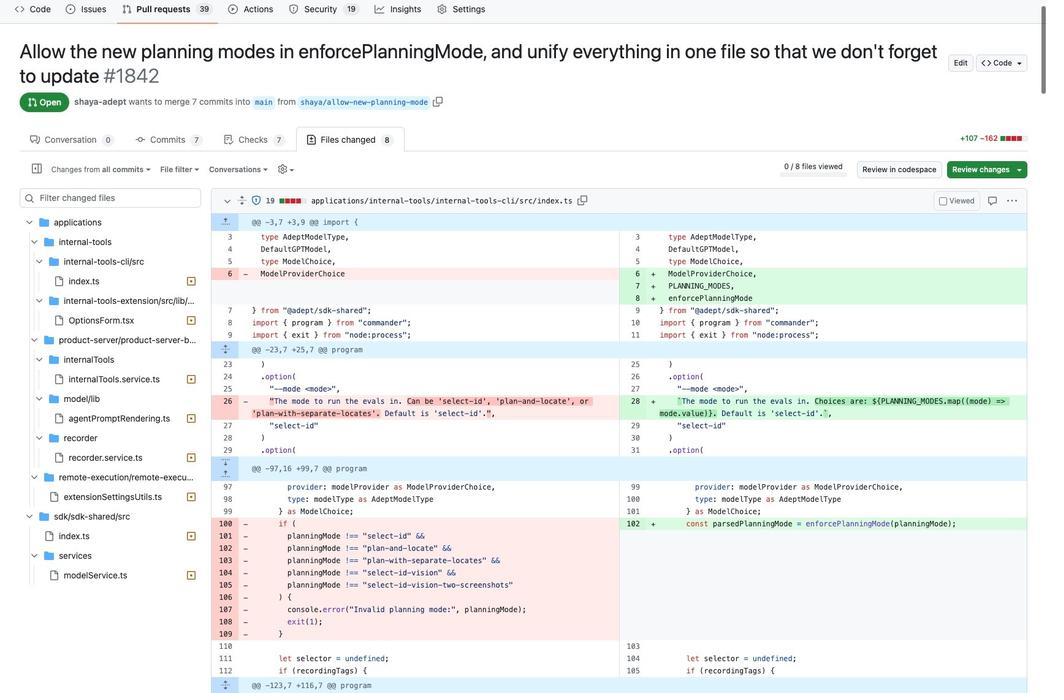 Task type: describe. For each thing, give the bounding box(es) containing it.
11 tree item from the top
[[20, 409, 201, 429]]

14 tree item from the top
[[20, 468, 201, 507]]

play image
[[228, 4, 238, 14]]

5 tree item from the top
[[20, 291, 201, 330]]

12 tree item from the top
[[20, 429, 201, 468]]

expand all image
[[220, 680, 230, 690]]

expand all image
[[220, 345, 230, 354]]

2 group from the top
[[20, 252, 201, 330]]

6 tree item from the top
[[20, 311, 201, 330]]

1 vertical spatial copy image
[[577, 196, 587, 205]]

checklist image
[[224, 135, 234, 145]]

toggle diff contents image
[[223, 197, 232, 206]]

file tree tree
[[20, 213, 201, 585]]

8 tree item from the top
[[20, 350, 201, 389]]

16 tree item from the top
[[20, 507, 201, 585]]

10 tree item from the top
[[20, 389, 201, 429]]

comment discussion image
[[30, 135, 40, 145]]

1 tree item from the top
[[20, 213, 201, 507]]

1 group from the top
[[20, 232, 201, 507]]

4 tree item from the top
[[20, 272, 201, 291]]

2 expand up image from the top
[[220, 470, 230, 479]]

gear image
[[437, 4, 447, 14]]

3 group from the top
[[20, 350, 201, 468]]

expand down image
[[220, 457, 230, 467]]

pull request tabs element
[[20, 127, 954, 151]]

4 group from the top
[[20, 527, 201, 585]]

show options image
[[1007, 196, 1017, 206]]



Task type: locate. For each thing, give the bounding box(es) containing it.
1 vertical spatial expand up image
[[220, 470, 230, 479]]

file diff image
[[306, 135, 316, 145]]

0 vertical spatial expand up image
[[220, 217, 230, 227]]

sidebar expand image
[[32, 163, 42, 173]]

0 vertical spatial code image
[[15, 4, 25, 14]]

17 tree item from the top
[[20, 527, 201, 546]]

graph image
[[375, 4, 384, 14]]

owned by you along with @persimmon-ai-labs/agents and @persimmon-ai-labs/product-engineering (from codeowners line 10) element
[[252, 196, 261, 205]]

status: open image
[[28, 97, 37, 107]]

diff settings image
[[278, 164, 288, 174]]

expand up image down toggle diff contents icon
[[220, 217, 230, 227]]

git pull request image
[[122, 4, 132, 14]]

1 horizontal spatial code image
[[981, 58, 991, 68]]

15 tree item from the top
[[20, 487, 201, 507]]

expand up image
[[220, 217, 230, 227], [220, 470, 230, 479]]

18 tree item from the top
[[20, 546, 201, 585]]

comment image
[[988, 196, 997, 206]]

owned by you along with @persimmon-ai-labs/agents and @persimmon-ai-labs/product-engineering (from codeowners line 10) image
[[252, 196, 261, 205]]

0 horizontal spatial code image
[[15, 4, 25, 14]]

0 vertical spatial copy image
[[433, 97, 443, 107]]

3 tree item from the top
[[20, 252, 201, 291]]

issue opened image
[[66, 4, 76, 14]]

Filter changed files text field
[[20, 188, 201, 208]]

expand up image down expand down image
[[220, 470, 230, 479]]

code image
[[15, 4, 25, 14], [981, 58, 991, 68]]

9 tree item from the top
[[20, 370, 201, 389]]

None checkbox
[[939, 197, 947, 205]]

1 expand up image from the top
[[220, 217, 230, 227]]

git commit image
[[136, 135, 145, 145]]

2 triangle down image from the top
[[1015, 165, 1024, 175]]

group
[[20, 232, 201, 507], [20, 252, 201, 330], [20, 350, 201, 468], [20, 527, 201, 585]]

19 tree item from the top
[[20, 566, 201, 585]]

0 vertical spatial triangle down image
[[1015, 58, 1024, 68]]

shield image
[[289, 4, 299, 14]]

1 triangle down image from the top
[[1015, 58, 1024, 68]]

tree item
[[20, 213, 201, 507], [20, 232, 201, 330], [20, 252, 201, 291], [20, 272, 201, 291], [20, 291, 201, 330], [20, 311, 201, 330], [20, 330, 201, 468], [20, 350, 201, 389], [20, 370, 201, 389], [20, 389, 201, 429], [20, 409, 201, 429], [20, 429, 201, 468], [20, 448, 201, 468], [20, 468, 201, 507], [20, 487, 201, 507], [20, 507, 201, 585], [20, 527, 201, 546], [20, 546, 201, 585], [20, 566, 201, 585]]

2 tree item from the top
[[20, 232, 201, 330]]

1 vertical spatial code image
[[981, 58, 991, 68]]

0 horizontal spatial copy image
[[433, 97, 443, 107]]

13 tree item from the top
[[20, 448, 201, 468]]

expand all image
[[237, 196, 247, 205]]

1 horizontal spatial copy image
[[577, 196, 587, 205]]

copy image
[[433, 97, 443, 107], [577, 196, 587, 205]]

7 tree item from the top
[[20, 330, 201, 468]]

1 vertical spatial triangle down image
[[1015, 165, 1024, 175]]

triangle down image
[[1015, 58, 1024, 68], [1015, 165, 1024, 175]]



Task type: vqa. For each thing, say whether or not it's contained in the screenshot.
Copy image
yes



